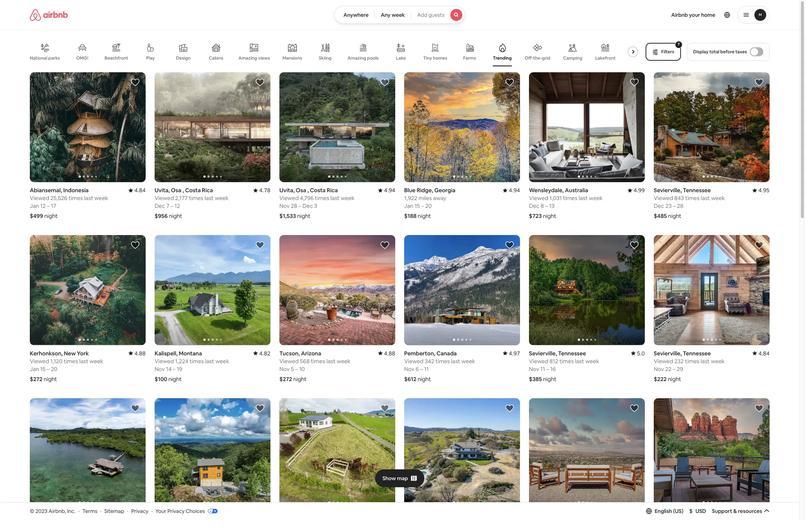 Task type: locate. For each thing, give the bounding box(es) containing it.
1 add to wishlist: uvita, osa , costa rica image from the left
[[256, 78, 265, 87]]

– right 8
[[545, 203, 548, 210]]

·
[[78, 508, 80, 514], [100, 508, 101, 514], [127, 508, 128, 514], [151, 508, 153, 514]]

28 up $1,533
[[291, 203, 297, 210]]

0 horizontal spatial 15
[[40, 366, 46, 373]]

times right the 812 at the right bottom of the page
[[560, 358, 574, 365]]

4.94 left wensleydale,
[[509, 187, 520, 194]]

osa inside uvita, osa , costa rica viewed 2,177 times last week dec 7 – 12 $956 night
[[171, 187, 181, 194]]

amazing for amazing pools
[[348, 55, 366, 61]]

bocas del toro province, panama
[[30, 513, 115, 520]]

1 horizontal spatial 11
[[541, 366, 545, 373]]

last down indonesia
[[84, 195, 93, 202]]

29
[[677, 366, 683, 373]]

last right 568
[[327, 358, 336, 365]]

· left your
[[151, 508, 153, 514]]

times inside the wensleydale, australia viewed 1,031 times last week dec 8 – 13 $723 night
[[563, 195, 578, 202]]

nov inside pemberton, canada viewed 342 times last week nov 6 – 11 $612 night
[[404, 366, 415, 373]]

4.89 out of 5 average rating image
[[753, 513, 770, 520]]

sevierville, up the 812 at the right bottom of the page
[[529, 350, 557, 357]]

– down kerhonkson,
[[47, 366, 50, 373]]

· right 'terms' link
[[100, 508, 101, 514]]

night down the 29
[[668, 376, 681, 383]]

15 inside kerhonkson, new york viewed 1,120 times last week jan 15 – 20 $272 night
[[40, 366, 46, 373]]

2 4.88 from the left
[[384, 350, 395, 357]]

1 osa from the left
[[171, 187, 181, 194]]

1 vertical spatial 4.84
[[759, 350, 770, 357]]

2 osa from the left
[[296, 187, 306, 194]]

0 vertical spatial arizona
[[301, 350, 321, 357]]

nov left 5
[[279, 366, 290, 373]]

0 horizontal spatial privacy
[[131, 508, 148, 514]]

10
[[299, 366, 305, 373]]

kalispell,
[[155, 350, 178, 357]]

uvita, up 7 in the left top of the page
[[155, 187, 170, 194]]

pools
[[367, 55, 379, 61]]

2023
[[35, 508, 47, 514]]

dec down 4,796
[[303, 203, 313, 210]]

add to wishlist: kerhonkson, new york image
[[131, 241, 140, 250]]

last down york
[[79, 358, 88, 365]]

add to wishlist: bocas del toro province, panama image
[[131, 404, 140, 413]]

jan down "1,922"
[[404, 203, 413, 210]]

osa
[[171, 187, 181, 194], [296, 187, 306, 194]]

night down the 23
[[668, 213, 682, 220]]

0 horizontal spatial costa
[[185, 187, 201, 194]]

viewed inside abiansemal, indonesia viewed 25,526 times last week jan 12 – 17 $499 night
[[30, 195, 49, 202]]

1 11 from the left
[[424, 366, 429, 373]]

4.97 out of 5 average rating image
[[503, 350, 520, 357]]

– inside tucson, arizona viewed 568 times last week nov 5 – 10 $272 night
[[295, 366, 298, 373]]

night inside tucson, arizona viewed 568 times last week nov 5 – 10 $272 night
[[293, 376, 307, 383]]

the-
[[533, 55, 542, 61]]

airbnb your home link
[[667, 7, 720, 23]]

1 vertical spatial 4.84 out of 5 average rating image
[[753, 350, 770, 357]]

last inside uvita, osa , costa rica viewed 4,796 times last week nov 28 – dec 3 $1,533 night
[[331, 195, 340, 202]]

add to wishlist: yucca valley, california image
[[630, 404, 639, 413]]

viewed inside tucson, arizona viewed 568 times last week nov 5 – 10 $272 night
[[279, 358, 299, 365]]

show map button
[[375, 469, 425, 487]]

last inside sevierville, tennessee viewed 843 times last week dec 23 – 28 $485 night
[[701, 195, 710, 202]]

views
[[258, 55, 270, 61]]

1 12 from the left
[[40, 203, 46, 210]]

georgia
[[434, 187, 456, 194]]

week inside uvita, osa , costa rica viewed 2,177 times last week dec 7 – 12 $956 night
[[215, 195, 229, 202]]

jan down kerhonkson,
[[30, 366, 39, 373]]

privacy
[[131, 508, 148, 514], [167, 508, 185, 514]]

times for sevierville, tennessee viewed 812 times last week nov 11 – 16 $385 night
[[560, 358, 574, 365]]

11 inside pemberton, canada viewed 342 times last week nov 6 – 11 $612 night
[[424, 366, 429, 373]]

add to wishlist: kalispell, montana image
[[256, 241, 265, 250]]

sevierville, inside sevierville, tennessee viewed 812 times last week nov 11 – 16 $385 night
[[529, 350, 557, 357]]

costa up 2,177
[[185, 187, 201, 194]]

last right 1,224 at bottom left
[[205, 358, 214, 365]]

0 horizontal spatial 4.88
[[134, 350, 146, 357]]

times inside pemberton, canada viewed 342 times last week nov 6 – 11 $612 night
[[436, 358, 450, 365]]

© 2023 airbnb, inc. ·
[[30, 508, 80, 514]]

last for sevierville, tennessee viewed 843 times last week dec 23 – 28 $485 night
[[701, 195, 710, 202]]

viewed down tucson,
[[279, 358, 299, 365]]

add to wishlist: sedona, arizona image
[[755, 404, 764, 413]]

group
[[30, 37, 649, 66], [30, 72, 146, 182], [155, 72, 271, 182], [279, 72, 395, 182], [404, 72, 520, 182], [529, 72, 645, 182], [654, 72, 770, 182], [30, 235, 146, 345], [155, 235, 271, 345], [279, 235, 395, 345], [404, 235, 520, 345], [529, 235, 645, 345], [654, 235, 770, 345], [30, 398, 146, 508], [155, 398, 271, 508], [279, 398, 395, 508], [404, 398, 520, 508], [529, 398, 645, 508], [654, 398, 770, 508]]

0 horizontal spatial osa
[[171, 187, 181, 194]]

home
[[701, 12, 716, 18]]

last inside the wensleydale, australia viewed 1,031 times last week dec 8 – 13 $723 night
[[579, 195, 588, 202]]

night down 13 at the top of page
[[543, 213, 556, 220]]

1 4.94 from the left
[[384, 187, 395, 194]]

2 costa from the left
[[310, 187, 326, 194]]

add to wishlist: blue ridge, georgia image
[[505, 78, 514, 87]]

tennessee inside sevierville, tennessee viewed 843 times last week dec 23 – 28 $485 night
[[683, 187, 711, 194]]

viewed inside sevierville, tennessee viewed 232 times last week nov 22 – 29 $222 night
[[654, 358, 673, 365]]

osa up 2,177
[[171, 187, 181, 194]]

last inside pemberton, canada viewed 342 times last week nov 6 – 11 $612 night
[[451, 358, 460, 365]]

last inside sevierville, tennessee viewed 812 times last week nov 11 – 16 $385 night
[[575, 358, 584, 365]]

– right 6
[[420, 366, 423, 373]]

4.88 out of 5 average rating image left pemberton,
[[378, 350, 395, 357]]

, up 4,796
[[307, 187, 309, 194]]

· left 4.79 out of 5 average rating icon
[[127, 508, 128, 514]]

©
[[30, 508, 34, 514]]

1 horizontal spatial costa
[[310, 187, 326, 194]]

4.84 out of 5 average rating image
[[128, 187, 146, 194], [753, 350, 770, 357]]

nov for pemberton, canada viewed 342 times last week nov 6 – 11 $612 night
[[404, 366, 415, 373]]

4.94 for uvita, osa , costa rica viewed 4,796 times last week nov 28 – dec 3 $1,533 night
[[384, 187, 395, 194]]

montana
[[179, 350, 202, 357]]

night inside kerhonkson, new york viewed 1,120 times last week jan 15 – 20 $272 night
[[44, 376, 57, 383]]

design
[[176, 55, 191, 61]]

– right 22
[[673, 366, 676, 373]]

sevierville,
[[654, 187, 682, 194], [529, 350, 557, 357], [654, 350, 682, 357], [155, 513, 183, 520]]

2 dec from the left
[[303, 203, 313, 210]]

times down montana
[[190, 358, 204, 365]]

away
[[433, 195, 446, 202]]

1 · from the left
[[78, 508, 80, 514]]

4.88
[[134, 350, 146, 357], [384, 350, 395, 357]]

last inside sevierville, tennessee viewed 232 times last week nov 22 – 29 $222 night
[[701, 358, 710, 365]]

sevierville, up 843
[[654, 187, 682, 194]]

toro
[[56, 513, 68, 520]]

20
[[425, 203, 432, 210], [51, 366, 57, 373]]

viewed
[[30, 195, 49, 202], [155, 195, 174, 202], [279, 195, 299, 202], [529, 195, 548, 202], [654, 195, 673, 202], [30, 358, 49, 365], [155, 358, 174, 365], [279, 358, 299, 365], [404, 358, 424, 365], [529, 358, 548, 365], [654, 358, 673, 365]]

times inside kalispell, montana viewed 1,224 times last week nov 14 – 19 $100 night
[[190, 358, 204, 365]]

None search field
[[334, 6, 465, 24]]

nov inside uvita, osa , costa rica viewed 4,796 times last week nov 28 – dec 3 $1,533 night
[[279, 203, 290, 210]]

last inside kalispell, montana viewed 1,224 times last week nov 14 – 19 $100 night
[[205, 358, 214, 365]]

0 horizontal spatial 20
[[51, 366, 57, 373]]

20 inside kerhonkson, new york viewed 1,120 times last week jan 15 – 20 $272 night
[[51, 366, 57, 373]]

0 horizontal spatial $272
[[30, 376, 43, 383]]

0 vertical spatial 4.84
[[134, 187, 146, 194]]

– inside sevierville, tennessee viewed 232 times last week nov 22 – 29 $222 night
[[673, 366, 676, 373]]

anywhere button
[[334, 6, 375, 24]]

1 vertical spatial arizona
[[676, 513, 697, 520]]

dec left 7 in the left top of the page
[[155, 203, 165, 210]]

11 left 16
[[541, 366, 545, 373]]

23
[[666, 203, 672, 210]]

last right 843
[[701, 195, 710, 202]]

4.88 for kerhonkson, new york viewed 1,120 times last week jan 15 – 20 $272 night
[[134, 350, 146, 357]]

1 horizontal spatial 4.88 out of 5 average rating image
[[378, 350, 395, 357]]

times inside sevierville, tennessee viewed 843 times last week dec 23 – 28 $485 night
[[685, 195, 700, 202]]

0 horizontal spatial add to wishlist: uvita, osa , costa rica image
[[256, 78, 265, 87]]

arizona
[[301, 350, 321, 357], [676, 513, 697, 520]]

tennessee
[[683, 187, 711, 194], [558, 350, 586, 357], [683, 350, 711, 357], [184, 513, 212, 520]]

2 , from the left
[[307, 187, 309, 194]]

viewed up 8
[[529, 195, 548, 202]]

add to wishlist: sevierville, tennessee image for 5.0
[[630, 241, 639, 250]]

times for tucson, arizona viewed 568 times last week nov 5 – 10 $272 night
[[311, 358, 325, 365]]

0 horizontal spatial 4.84 out of 5 average rating image
[[128, 187, 146, 194]]

4.88 left pemberton,
[[384, 350, 395, 357]]

viewed left 4,796
[[279, 195, 299, 202]]

filters button
[[646, 43, 681, 61]]

play
[[146, 55, 155, 61]]

– left 17
[[47, 203, 50, 210]]

20 down "1,120"
[[51, 366, 57, 373]]

2 28 from the left
[[677, 203, 684, 210]]

night down "1,120"
[[44, 376, 57, 383]]

1 horizontal spatial amazing
[[348, 55, 366, 61]]

last for pemberton, canada viewed 342 times last week nov 6 – 11 $612 night
[[451, 358, 460, 365]]

1 4.88 out of 5 average rating image from the left
[[128, 350, 146, 357]]

1 horizontal spatial 15
[[415, 203, 420, 210]]

1 horizontal spatial 4.84 out of 5 average rating image
[[753, 350, 770, 357]]

add to wishlist: sevierville, tennessee image for 4.84
[[755, 241, 764, 250]]

· right inc.
[[78, 508, 80, 514]]

viewed for wensleydale, australia viewed 1,031 times last week dec 8 – 13 $723 night
[[529, 195, 548, 202]]

uvita, inside uvita, osa , costa rica viewed 4,796 times last week nov 28 – dec 3 $1,533 night
[[279, 187, 295, 194]]

night inside uvita, osa , costa rica viewed 2,177 times last week dec 7 – 12 $956 night
[[169, 213, 182, 220]]

1 vertical spatial 20
[[51, 366, 57, 373]]

2 uvita, from the left
[[279, 187, 295, 194]]

1 horizontal spatial 4.88
[[384, 350, 395, 357]]

add to wishlist: wensleydale, australia image
[[630, 78, 639, 87]]

arizona inside tucson, arizona viewed 568 times last week nov 5 – 10 $272 night
[[301, 350, 321, 357]]

last right 4,796
[[331, 195, 340, 202]]

times right 232
[[685, 358, 700, 365]]

2 add to wishlist: uvita, osa , costa rica image from the left
[[380, 78, 389, 87]]

arizona for sedona,
[[676, 513, 697, 520]]

rica inside uvita, osa , costa rica viewed 2,177 times last week dec 7 – 12 $956 night
[[202, 187, 213, 194]]

– right 7 in the left top of the page
[[171, 203, 173, 210]]

0 horizontal spatial arizona
[[301, 350, 321, 357]]

viewed up 6
[[404, 358, 424, 365]]

viewed down kerhonkson,
[[30, 358, 49, 365]]

dec inside sevierville, tennessee viewed 843 times last week dec 23 – 28 $485 night
[[654, 203, 664, 210]]

1 dec from the left
[[155, 203, 165, 210]]

0 horizontal spatial 11
[[424, 366, 429, 373]]

1 28 from the left
[[291, 203, 297, 210]]

15 down kerhonkson,
[[40, 366, 46, 373]]

1 , from the left
[[183, 187, 184, 194]]

4.84 out of 5 average rating image for abiansemal, indonesia viewed 25,526 times last week jan 12 – 17 $499 night
[[128, 187, 146, 194]]

viewed for pemberton, canada viewed 342 times last week nov 6 – 11 $612 night
[[404, 358, 424, 365]]

panama
[[95, 513, 115, 520]]

indonesia
[[63, 187, 89, 194]]

last for kalispell, montana viewed 1,224 times last week nov 14 – 19 $100 night
[[205, 358, 214, 365]]

times down "australia"
[[563, 195, 578, 202]]

costa up 4,796
[[310, 187, 326, 194]]

total
[[710, 49, 720, 55]]

1 horizontal spatial osa
[[296, 187, 306, 194]]

12 down 2,177
[[175, 203, 180, 210]]

costa inside uvita, osa , costa rica viewed 2,177 times last week dec 7 – 12 $956 night
[[185, 187, 201, 194]]

night down 7 in the left top of the page
[[169, 213, 182, 220]]

sevierville, inside sevierville, tennessee viewed 843 times last week dec 23 – 28 $485 night
[[654, 187, 682, 194]]

night inside sevierville, tennessee viewed 843 times last week dec 23 – 28 $485 night
[[668, 213, 682, 220]]

2 privacy from the left
[[167, 508, 185, 514]]

times inside tucson, arizona viewed 568 times last week nov 5 – 10 $272 night
[[311, 358, 325, 365]]

4.88 out of 5 average rating image left kalispell,
[[128, 350, 146, 357]]

times right 2,177
[[189, 195, 203, 202]]

28 inside sevierville, tennessee viewed 843 times last week dec 23 – 28 $485 night
[[677, 203, 684, 210]]

inc.
[[67, 508, 75, 514]]

province,
[[69, 513, 93, 520]]

viewed inside pemberton, canada viewed 342 times last week nov 6 – 11 $612 night
[[404, 358, 424, 365]]

$1,533
[[279, 213, 296, 220]]

0 vertical spatial 20
[[425, 203, 432, 210]]

11 down 342
[[424, 366, 429, 373]]

2 rica from the left
[[327, 187, 338, 194]]

– right 5
[[295, 366, 298, 373]]

pemberton, canada viewed 342 times last week nov 6 – 11 $612 night
[[404, 350, 475, 383]]

nov left 22
[[654, 366, 664, 373]]

tiny homes
[[423, 55, 447, 61]]

viewed left the 812 at the right bottom of the page
[[529, 358, 548, 365]]

times for kalispell, montana viewed 1,224 times last week nov 14 – 19 $100 night
[[190, 358, 204, 365]]

1 uvita, from the left
[[155, 187, 170, 194]]

times down new
[[64, 358, 78, 365]]

viewed up the 23
[[654, 195, 673, 202]]

4.82
[[259, 350, 271, 357]]

sevierville, tennessee viewed 812 times last week nov 11 – 16 $385 night
[[529, 350, 599, 383]]

17
[[51, 203, 56, 210]]

3
[[314, 203, 317, 210]]

4.99 out of 5 average rating image
[[628, 187, 645, 194]]

mansions
[[283, 55, 302, 61]]

, inside uvita, osa , costa rica viewed 2,177 times last week dec 7 – 12 $956 night
[[183, 187, 184, 194]]

4.84
[[134, 187, 146, 194], [759, 350, 770, 357]]

last right 232
[[701, 358, 710, 365]]

abiansemal,
[[30, 187, 62, 194]]

28 inside uvita, osa , costa rica viewed 4,796 times last week nov 28 – dec 3 $1,533 night
[[291, 203, 297, 210]]

0 vertical spatial 15
[[415, 203, 420, 210]]

week inside pemberton, canada viewed 342 times last week nov 6 – 11 $612 night
[[462, 358, 475, 365]]

nov up $1,533
[[279, 203, 290, 210]]

add to wishlist: sevierville, tennessee image for 4.95
[[755, 78, 764, 87]]

viewed inside the wensleydale, australia viewed 1,031 times last week dec 8 – 13 $723 night
[[529, 195, 548, 202]]

– inside blue ridge, georgia 1,922 miles away jan 15 – 20 $188 night
[[421, 203, 424, 210]]

uvita, right 4.78 on the left top of the page
[[279, 187, 295, 194]]

rica
[[202, 187, 213, 194], [327, 187, 338, 194]]

1 rica from the left
[[202, 187, 213, 194]]

3 dec from the left
[[529, 203, 540, 210]]

nov up $385
[[529, 366, 539, 373]]

national
[[30, 55, 47, 61]]

viewed up 7 in the left top of the page
[[155, 195, 174, 202]]

dec inside uvita, osa , costa rica viewed 4,796 times last week nov 28 – dec 3 $1,533 night
[[303, 203, 313, 210]]

1 horizontal spatial 20
[[425, 203, 432, 210]]

nov inside kalispell, montana viewed 1,224 times last week nov 14 – 19 $100 night
[[155, 366, 165, 373]]

28 down 843
[[677, 203, 684, 210]]

week inside button
[[392, 12, 405, 18]]

night down 6
[[418, 376, 431, 383]]

viewed for tucson, arizona viewed 568 times last week nov 5 – 10 $272 night
[[279, 358, 299, 365]]

4.88 out of 5 average rating image for tucson, arizona viewed 568 times last week nov 5 – 10 $272 night
[[378, 350, 395, 357]]

5.0
[[637, 350, 645, 357]]

, inside uvita, osa , costa rica viewed 4,796 times last week nov 28 – dec 3 $1,533 night
[[307, 187, 309, 194]]

viewed up 22
[[654, 358, 673, 365]]

week inside sevierville, tennessee viewed 843 times last week dec 23 – 28 $485 night
[[711, 195, 725, 202]]

amazing left views at the top of the page
[[239, 55, 257, 61]]

8
[[541, 203, 544, 210]]

week inside kerhonkson, new york viewed 1,120 times last week jan 15 – 20 $272 night
[[90, 358, 103, 365]]

osa inside uvita, osa , costa rica viewed 4,796 times last week nov 28 – dec 3 $1,533 night
[[296, 187, 306, 194]]

your
[[156, 508, 166, 514]]

nov
[[279, 203, 290, 210], [155, 366, 165, 373], [279, 366, 290, 373], [404, 366, 415, 373], [529, 366, 539, 373], [654, 366, 664, 373]]

25,526
[[50, 195, 67, 202]]

1 horizontal spatial add to wishlist: uvita, osa , costa rica image
[[380, 78, 389, 87]]

1 privacy from the left
[[131, 508, 148, 514]]

$ usd
[[690, 508, 706, 515]]

sevierville, tennessee viewed 843 times last week dec 23 – 28 $485 night
[[654, 187, 725, 220]]

times for sevierville, tennessee viewed 843 times last week dec 23 – 28 $485 night
[[685, 195, 700, 202]]

viewed for sevierville, tennessee viewed 843 times last week dec 23 – 28 $485 night
[[654, 195, 673, 202]]

privacy right your
[[167, 508, 185, 514]]

week inside uvita, osa , costa rica viewed 4,796 times last week nov 28 – dec 3 $1,533 night
[[341, 195, 355, 202]]

$272 down 5
[[279, 376, 292, 383]]

map
[[397, 475, 408, 482]]

1 horizontal spatial uvita,
[[279, 187, 295, 194]]

times right 843
[[685, 195, 700, 202]]

add to wishlist: matamata, new zealand image
[[380, 404, 389, 413]]

1 $272 from the left
[[30, 376, 43, 383]]

, for 4,796
[[307, 187, 309, 194]]

privacy link
[[131, 508, 148, 514]]

sevierville, for 812
[[529, 350, 557, 357]]

amazing left pools
[[348, 55, 366, 61]]

– right the 23
[[673, 203, 676, 210]]

4.95
[[759, 187, 770, 194]]

tennessee inside sevierville, tennessee viewed 812 times last week nov 11 – 16 $385 night
[[558, 350, 586, 357]]

1 horizontal spatial 4.94
[[509, 187, 520, 194]]

taxes
[[736, 49, 747, 55]]

viewed down abiansemal,
[[30, 195, 49, 202]]

viewed inside uvita, osa , costa rica viewed 4,796 times last week nov 28 – dec 3 $1,533 night
[[279, 195, 299, 202]]

night down the 19
[[168, 376, 182, 383]]

2 4.94 from the left
[[509, 187, 520, 194]]

2 4.88 out of 5 average rating image from the left
[[378, 350, 395, 357]]

20 down miles
[[425, 203, 432, 210]]

viewed inside sevierville, tennessee viewed 812 times last week nov 11 – 16 $385 night
[[529, 358, 548, 365]]

– right 14
[[173, 366, 176, 373]]

rica inside uvita, osa , costa rica viewed 4,796 times last week nov 28 – dec 3 $1,533 night
[[327, 187, 338, 194]]

nov inside sevierville, tennessee viewed 232 times last week nov 22 – 29 $222 night
[[654, 366, 664, 373]]

15 down "1,922"
[[415, 203, 420, 210]]

viewed inside uvita, osa , costa rica viewed 2,177 times last week dec 7 – 12 $956 night
[[155, 195, 174, 202]]

nov inside sevierville, tennessee viewed 812 times last week nov 11 – 16 $385 night
[[529, 366, 539, 373]]

0 vertical spatial 4.84 out of 5 average rating image
[[128, 187, 146, 194]]

times inside uvita, osa , costa rica viewed 2,177 times last week dec 7 – 12 $956 night
[[189, 195, 203, 202]]

1 horizontal spatial arizona
[[676, 513, 697, 520]]

1 vertical spatial 15
[[40, 366, 46, 373]]

dec left the 23
[[654, 203, 664, 210]]

times down indonesia
[[69, 195, 83, 202]]

4.94 left blue
[[384, 187, 395, 194]]

night inside blue ridge, georgia 1,922 miles away jan 15 – 20 $188 night
[[418, 213, 431, 220]]

0 horizontal spatial 12
[[40, 203, 46, 210]]

2 $272 from the left
[[279, 376, 292, 383]]

0 horizontal spatial 4.84
[[134, 187, 146, 194]]

4.82 out of 5 average rating image
[[253, 350, 271, 357]]

4.88 out of 5 average rating image
[[128, 350, 146, 357], [378, 350, 395, 357]]

342
[[425, 358, 434, 365]]

dec inside uvita, osa , costa rica viewed 2,177 times last week dec 7 – 12 $956 night
[[155, 203, 165, 210]]

uvita, inside uvita, osa , costa rica viewed 2,177 times last week dec 7 – 12 $956 night
[[155, 187, 170, 194]]

, for 2,177
[[183, 187, 184, 194]]

$272 inside tucson, arizona viewed 568 times last week nov 5 – 10 $272 night
[[279, 376, 292, 383]]

jan up $499
[[30, 203, 39, 210]]

night right $1,533
[[297, 213, 311, 220]]

1 horizontal spatial privacy
[[167, 508, 185, 514]]

– inside uvita, osa , costa rica viewed 4,796 times last week nov 28 – dec 3 $1,533 night
[[299, 203, 301, 210]]

2 · from the left
[[100, 508, 101, 514]]

night down 17
[[44, 213, 58, 220]]

times down canada
[[436, 358, 450, 365]]

4.88 left kalispell,
[[134, 350, 146, 357]]

1 horizontal spatial 28
[[677, 203, 684, 210]]

night right the $188
[[418, 213, 431, 220]]

4 dec from the left
[[654, 203, 664, 210]]

add
[[417, 12, 427, 18]]

last down "australia"
[[579, 195, 588, 202]]

add to wishlist: uvita, osa , costa rica image
[[256, 78, 265, 87], [380, 78, 389, 87]]

viewed inside sevierville, tennessee viewed 843 times last week dec 23 – 28 $485 night
[[654, 195, 673, 202]]

dec left 8
[[529, 203, 540, 210]]

1 horizontal spatial ,
[[307, 187, 309, 194]]

4.94 for blue ridge, georgia 1,922 miles away jan 15 – 20 $188 night
[[509, 187, 520, 194]]

0 horizontal spatial 4.94
[[384, 187, 395, 194]]

0 horizontal spatial 28
[[291, 203, 297, 210]]

– left 16
[[546, 366, 549, 373]]

privacy inside 'link'
[[167, 508, 185, 514]]

add to wishlist: abiansemal, indonesia image
[[131, 78, 140, 87]]

week inside sevierville, tennessee viewed 232 times last week nov 22 – 29 $222 night
[[711, 358, 725, 365]]

– inside uvita, osa , costa rica viewed 2,177 times last week dec 7 – 12 $956 night
[[171, 203, 173, 210]]

osa for 2,177
[[171, 187, 181, 194]]

viewed inside kalispell, montana viewed 1,224 times last week nov 14 – 19 $100 night
[[155, 358, 174, 365]]

1 horizontal spatial rica
[[327, 187, 338, 194]]

1 horizontal spatial 4.84
[[759, 350, 770, 357]]

$222
[[654, 376, 667, 383]]

night down 10
[[293, 376, 307, 383]]

– down miles
[[421, 203, 424, 210]]

0 horizontal spatial rica
[[202, 187, 213, 194]]

nov left 6
[[404, 366, 415, 373]]

last inside tucson, arizona viewed 568 times last week nov 5 – 10 $272 night
[[327, 358, 336, 365]]

1 horizontal spatial $272
[[279, 376, 292, 383]]

cabins
[[209, 55, 223, 61]]

last right 2,177
[[205, 195, 214, 202]]

times up the 3 on the left of page
[[315, 195, 329, 202]]

resources
[[738, 508, 762, 515]]

tennessee inside sevierville, tennessee viewed 232 times last week nov 22 – 29 $222 night
[[683, 350, 711, 357]]

sitemap link
[[104, 508, 124, 514]]

add to wishlist: sevierville, tennessee image
[[755, 78, 764, 87], [630, 241, 639, 250], [755, 241, 764, 250]]

0 horizontal spatial uvita,
[[155, 187, 170, 194]]

times right 568
[[311, 358, 325, 365]]

jan inside kerhonkson, new york viewed 1,120 times last week jan 15 – 20 $272 night
[[30, 366, 39, 373]]

1 costa from the left
[[185, 187, 201, 194]]

night
[[44, 213, 58, 220], [169, 213, 182, 220], [297, 213, 311, 220], [418, 213, 431, 220], [543, 213, 556, 220], [668, 213, 682, 220], [44, 376, 57, 383], [168, 376, 182, 383], [293, 376, 307, 383], [418, 376, 431, 383], [543, 376, 557, 383], [668, 376, 681, 383]]

0 horizontal spatial 4.88 out of 5 average rating image
[[128, 350, 146, 357]]

wensleydale,
[[529, 187, 564, 194]]

tiny
[[423, 55, 432, 61]]

,
[[183, 187, 184, 194], [307, 187, 309, 194]]

1 4.88 from the left
[[134, 350, 146, 357]]

add to wishlist: pemberton, canada image
[[505, 241, 514, 250]]

1 horizontal spatial 12
[[175, 203, 180, 210]]

costa inside uvita, osa , costa rica viewed 4,796 times last week nov 28 – dec 3 $1,533 night
[[310, 187, 326, 194]]

nov left 14
[[155, 366, 165, 373]]

0 horizontal spatial ,
[[183, 187, 184, 194]]

2 11 from the left
[[541, 366, 545, 373]]

viewed for sevierville, tennessee viewed 232 times last week nov 22 – 29 $222 night
[[654, 358, 673, 365]]

osa up 4,796
[[296, 187, 306, 194]]

sitemap
[[104, 508, 124, 514]]

rica for 2,177
[[202, 187, 213, 194]]

your privacy choices
[[156, 508, 205, 514]]

times for abiansemal, indonesia viewed 25,526 times last week jan 12 – 17 $499 night
[[69, 195, 83, 202]]

2 12 from the left
[[175, 203, 180, 210]]

privacy left your
[[131, 508, 148, 514]]

last right the 812 at the right bottom of the page
[[575, 358, 584, 365]]

times inside sevierville, tennessee viewed 232 times last week nov 22 – 29 $222 night
[[685, 358, 700, 365]]

last inside abiansemal, indonesia viewed 25,526 times last week jan 12 – 17 $499 night
[[84, 195, 93, 202]]

0 horizontal spatial amazing
[[239, 55, 257, 61]]

sevierville, inside sevierville, tennessee viewed 232 times last week nov 22 – 29 $222 night
[[654, 350, 682, 357]]

osa for 4,796
[[296, 187, 306, 194]]



Task type: describe. For each thing, give the bounding box(es) containing it.
night inside abiansemal, indonesia viewed 25,526 times last week jan 12 – 17 $499 night
[[44, 213, 58, 220]]

16
[[550, 366, 556, 373]]

support & resources button
[[712, 508, 770, 515]]

kerhonkson,
[[30, 350, 63, 357]]

20 inside blue ridge, georgia 1,922 miles away jan 15 – 20 $188 night
[[425, 203, 432, 210]]

skiing
[[319, 55, 332, 61]]

– inside sevierville, tennessee viewed 812 times last week nov 11 – 16 $385 night
[[546, 366, 549, 373]]

11 inside sevierville, tennessee viewed 812 times last week nov 11 – 16 $385 night
[[541, 366, 545, 373]]

4.84 out of 5 average rating image for sevierville, tennessee viewed 232 times last week nov 22 – 29 $222 night
[[753, 350, 770, 357]]

off-the-grid
[[525, 55, 551, 61]]

beachfront
[[105, 55, 128, 61]]

times inside uvita, osa , costa rica viewed 4,796 times last week nov 28 – dec 3 $1,533 night
[[315, 195, 329, 202]]

tucson,
[[279, 350, 300, 357]]

bocas
[[30, 513, 46, 520]]

terms · sitemap · privacy ·
[[82, 508, 153, 514]]

tennessee for 812
[[558, 350, 586, 357]]

jan inside abiansemal, indonesia viewed 25,526 times last week jan 12 – 17 $499 night
[[30, 203, 39, 210]]

232
[[675, 358, 684, 365]]

$723
[[529, 213, 542, 220]]

4.99
[[634, 187, 645, 194]]

sevierville, for 843
[[654, 187, 682, 194]]

filters
[[662, 49, 674, 55]]

any week
[[381, 12, 405, 18]]

last inside kerhonkson, new york viewed 1,120 times last week jan 15 – 20 $272 night
[[79, 358, 88, 365]]

add to wishlist: paso robles, california image
[[505, 404, 514, 413]]

display total before taxes button
[[687, 43, 770, 61]]

4.89
[[759, 513, 770, 520]]

guests
[[429, 12, 445, 18]]

nov for sevierville, tennessee viewed 812 times last week nov 11 – 16 $385 night
[[529, 366, 539, 373]]

nov for tucson, arizona viewed 568 times last week nov 5 – 10 $272 night
[[279, 366, 290, 373]]

$499
[[30, 213, 43, 220]]

19
[[177, 366, 182, 373]]

4.78
[[259, 187, 271, 194]]

night inside kalispell, montana viewed 1,224 times last week nov 14 – 19 $100 night
[[168, 376, 182, 383]]

812
[[550, 358, 558, 365]]

kerhonkson, new york viewed 1,120 times last week jan 15 – 20 $272 night
[[30, 350, 103, 383]]

4.78 out of 5 average rating image
[[253, 187, 271, 194]]

4.95 out of 5 average rating image
[[753, 187, 770, 194]]

amazing pools
[[348, 55, 379, 61]]

night inside sevierville, tennessee viewed 812 times last week nov 11 – 16 $385 night
[[543, 376, 557, 383]]

4.84 for abiansemal, indonesia viewed 25,526 times last week jan 12 – 17 $499 night
[[134, 187, 146, 194]]

4.94 out of 5 average rating image
[[503, 187, 520, 194]]

4.88 for tucson, arizona viewed 568 times last week nov 5 – 10 $272 night
[[384, 350, 395, 357]]

1,224
[[175, 358, 188, 365]]

ridge,
[[417, 187, 433, 194]]

rica for 4,796
[[327, 187, 338, 194]]

your
[[689, 12, 700, 18]]

3 · from the left
[[127, 508, 128, 514]]

show
[[383, 475, 396, 482]]

last for abiansemal, indonesia viewed 25,526 times last week jan 12 – 17 $499 night
[[84, 195, 93, 202]]

english (us)
[[655, 508, 684, 515]]

grid
[[542, 55, 551, 61]]

week inside tucson, arizona viewed 568 times last week nov 5 – 10 $272 night
[[337, 358, 351, 365]]

display
[[693, 49, 709, 55]]

blue
[[404, 187, 416, 194]]

wensleydale, australia viewed 1,031 times last week dec 8 – 13 $723 night
[[529, 187, 603, 220]]

show map
[[383, 475, 408, 482]]

jan inside blue ridge, georgia 1,922 miles away jan 15 – 20 $188 night
[[404, 203, 413, 210]]

amazing for amazing views
[[239, 55, 257, 61]]

support
[[712, 508, 732, 515]]

viewed for kalispell, montana viewed 1,224 times last week nov 14 – 19 $100 night
[[155, 358, 174, 365]]

$385
[[529, 376, 542, 383]]

dec inside the wensleydale, australia viewed 1,031 times last week dec 8 – 13 $723 night
[[529, 203, 540, 210]]

22
[[665, 366, 672, 373]]

7
[[166, 203, 169, 210]]

times inside kerhonkson, new york viewed 1,120 times last week jan 15 – 20 $272 night
[[64, 358, 78, 365]]

4.79
[[134, 513, 146, 520]]

week inside sevierville, tennessee viewed 812 times last week nov 11 – 16 $385 night
[[585, 358, 599, 365]]

– inside kerhonkson, new york viewed 1,120 times last week jan 15 – 20 $272 night
[[47, 366, 50, 373]]

farms
[[463, 55, 476, 61]]

last for tucson, arizona viewed 568 times last week nov 5 – 10 $272 night
[[327, 358, 336, 365]]

last for sevierville, tennessee viewed 812 times last week nov 11 – 16 $385 night
[[575, 358, 584, 365]]

last for wensleydale, australia viewed 1,031 times last week dec 8 – 13 $723 night
[[579, 195, 588, 202]]

– inside sevierville, tennessee viewed 843 times last week dec 23 – 28 $485 night
[[673, 203, 676, 210]]

nov for kalispell, montana viewed 1,224 times last week nov 14 – 19 $100 night
[[155, 366, 165, 373]]

add to wishlist: uvita, osa , costa rica image for 4.94
[[380, 78, 389, 87]]

$272 inside kerhonkson, new york viewed 1,120 times last week jan 15 – 20 $272 night
[[30, 376, 43, 383]]

uvita, for uvita, osa , costa rica viewed 4,796 times last week nov 28 – dec 3 $1,533 night
[[279, 187, 295, 194]]

times for wensleydale, australia viewed 1,031 times last week dec 8 – 13 $723 night
[[563, 195, 578, 202]]

times for sevierville, tennessee viewed 232 times last week nov 22 – 29 $222 night
[[685, 358, 700, 365]]

– inside abiansemal, indonesia viewed 25,526 times last week jan 12 – 17 $499 night
[[47, 203, 50, 210]]

profile element
[[474, 0, 770, 30]]

lakefront
[[595, 55, 616, 61]]

4.88 out of 5 average rating image for kerhonkson, new york viewed 1,120 times last week jan 15 – 20 $272 night
[[128, 350, 146, 357]]

sevierville, tennessee viewed 232 times last week nov 22 – 29 $222 night
[[654, 350, 725, 383]]

last inside uvita, osa , costa rica viewed 2,177 times last week dec 7 – 12 $956 night
[[205, 195, 214, 202]]

13
[[549, 203, 555, 210]]

tucson, arizona viewed 568 times last week nov 5 – 10 $272 night
[[279, 350, 351, 383]]

parks
[[48, 55, 60, 61]]

4 · from the left
[[151, 508, 153, 514]]

times for pemberton, canada viewed 342 times last week nov 6 – 11 $612 night
[[436, 358, 450, 365]]

none search field containing anywhere
[[334, 6, 465, 24]]

usd
[[696, 508, 706, 515]]

viewed for abiansemal, indonesia viewed 25,526 times last week jan 12 – 17 $499 night
[[30, 195, 49, 202]]

5.0 out of 5 average rating image
[[631, 350, 645, 357]]

12 inside abiansemal, indonesia viewed 25,526 times last week jan 12 – 17 $499 night
[[40, 203, 46, 210]]

homes
[[433, 55, 447, 61]]

sedona, arizona
[[654, 513, 697, 520]]

night inside pemberton, canada viewed 342 times last week nov 6 – 11 $612 night
[[418, 376, 431, 383]]

week inside kalispell, montana viewed 1,224 times last week nov 14 – 19 $100 night
[[215, 358, 229, 365]]

kalispell, montana viewed 1,224 times last week nov 14 – 19 $100 night
[[155, 350, 229, 383]]

4,796
[[300, 195, 314, 202]]

tennessee for 232
[[683, 350, 711, 357]]

&
[[734, 508, 737, 515]]

any week button
[[375, 6, 411, 24]]

4.79 out of 5 average rating image
[[128, 513, 146, 520]]

add guests
[[417, 12, 445, 18]]

week inside the wensleydale, australia viewed 1,031 times last week dec 8 – 13 $723 night
[[589, 195, 603, 202]]

group containing national parks
[[30, 37, 649, 66]]

nov for sevierville, tennessee viewed 232 times last week nov 22 – 29 $222 night
[[654, 366, 664, 373]]

– inside pemberton, canada viewed 342 times last week nov 6 – 11 $612 night
[[420, 366, 423, 373]]

off-
[[525, 55, 533, 61]]

6
[[416, 366, 419, 373]]

costa for 4,796
[[310, 187, 326, 194]]

before
[[721, 49, 735, 55]]

arizona for tucson,
[[301, 350, 321, 357]]

uvita, osa , costa rica viewed 4,796 times last week nov 28 – dec 3 $1,533 night
[[279, 187, 355, 220]]

add to wishlist: uvita, osa , costa rica image for 4.78
[[256, 78, 265, 87]]

4.84 for sevierville, tennessee viewed 232 times last week nov 22 – 29 $222 night
[[759, 350, 770, 357]]

night inside sevierville, tennessee viewed 232 times last week nov 22 – 29 $222 night
[[668, 376, 681, 383]]

new
[[64, 350, 76, 357]]

airbnb your home
[[671, 12, 716, 18]]

camping
[[563, 55, 583, 61]]

add to wishlist: sevierville, tennessee image
[[256, 404, 265, 413]]

last for sevierville, tennessee viewed 232 times last week nov 22 – 29 $222 night
[[701, 358, 710, 365]]

sevierville, left choices
[[155, 513, 183, 520]]

5
[[291, 366, 294, 373]]

amazing views
[[239, 55, 270, 61]]

week inside abiansemal, indonesia viewed 25,526 times last week jan 12 – 17 $499 night
[[94, 195, 108, 202]]

airbnb,
[[49, 508, 66, 514]]

$956
[[155, 213, 168, 220]]

uvita, for uvita, osa , costa rica viewed 2,177 times last week dec 7 – 12 $956 night
[[155, 187, 170, 194]]

miles
[[419, 195, 432, 202]]

night inside uvita, osa , costa rica viewed 4,796 times last week nov 28 – dec 3 $1,533 night
[[297, 213, 311, 220]]

viewed for sevierville, tennessee viewed 812 times last week nov 11 – 16 $385 night
[[529, 358, 548, 365]]

pemberton,
[[404, 350, 435, 357]]

4.94 out of 5 average rating image
[[378, 187, 395, 194]]

viewed inside kerhonkson, new york viewed 1,120 times last week jan 15 – 20 $272 night
[[30, 358, 49, 365]]

australia
[[565, 187, 588, 194]]

blue ridge, georgia 1,922 miles away jan 15 – 20 $188 night
[[404, 187, 456, 220]]

add to wishlist: tucson, arizona image
[[380, 241, 389, 250]]

night inside the wensleydale, australia viewed 1,031 times last week dec 8 – 13 $723 night
[[543, 213, 556, 220]]

15 inside blue ridge, georgia 1,922 miles away jan 15 – 20 $188 night
[[415, 203, 420, 210]]

costa for 2,177
[[185, 187, 201, 194]]

tennessee for 843
[[683, 187, 711, 194]]

– inside kalispell, montana viewed 1,224 times last week nov 14 – 19 $100 night
[[173, 366, 176, 373]]

sevierville, for 232
[[654, 350, 682, 357]]

12 inside uvita, osa , costa rica viewed 2,177 times last week dec 7 – 12 $956 night
[[175, 203, 180, 210]]

(us)
[[673, 508, 684, 515]]

$100
[[155, 376, 167, 383]]

– inside the wensleydale, australia viewed 1,031 times last week dec 8 – 13 $723 night
[[545, 203, 548, 210]]

2,177
[[175, 195, 188, 202]]



Task type: vqa. For each thing, say whether or not it's contained in the screenshot.


